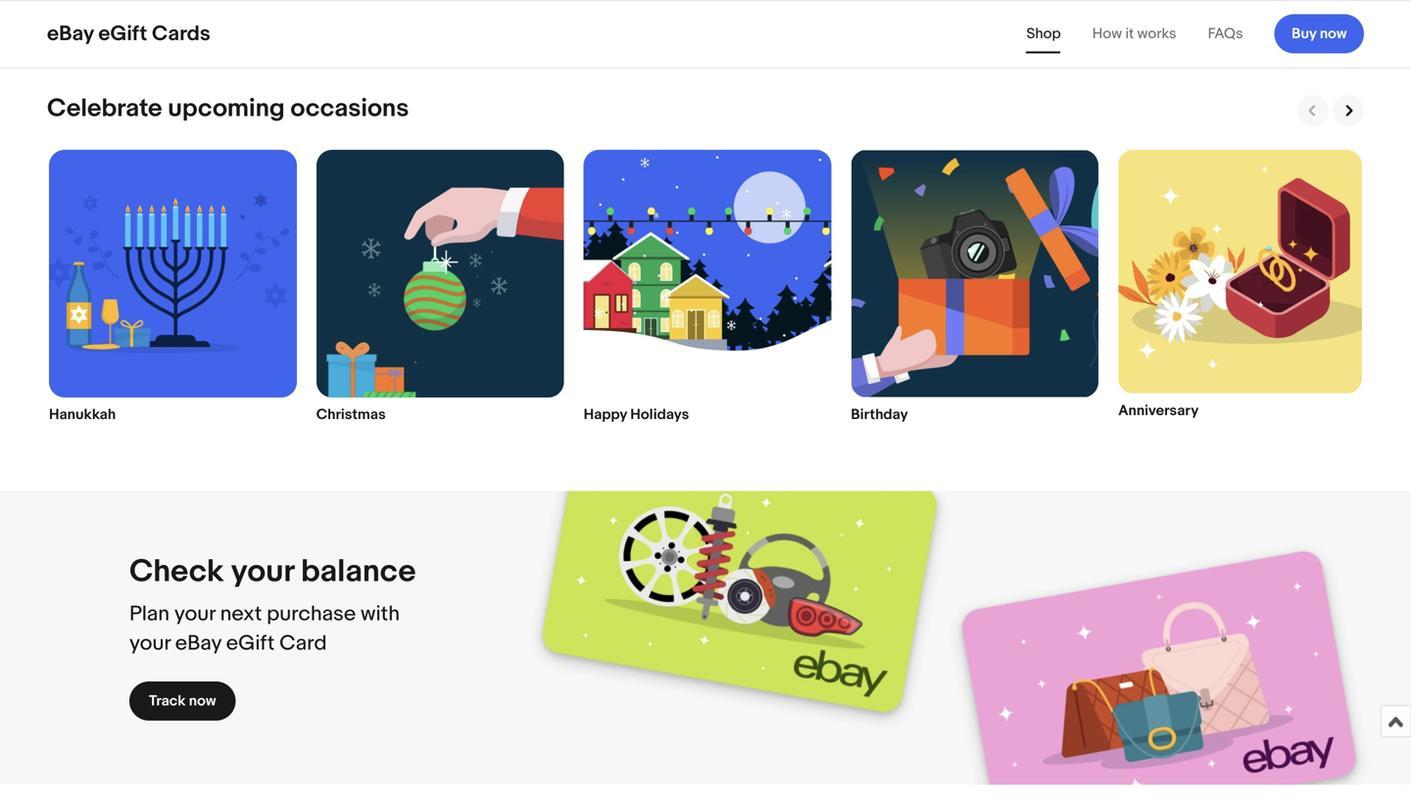 Task type: locate. For each thing, give the bounding box(es) containing it.
ebay up celebrate
[[47, 21, 94, 47]]

0 horizontal spatial now
[[189, 693, 216, 710]]

next
[[220, 602, 262, 627]]

2 horizontal spatial your
[[231, 553, 294, 591]]

hanukkah
[[49, 406, 116, 424]]

check
[[129, 553, 224, 591]]

now right track
[[189, 693, 216, 710]]

upcoming
[[168, 94, 285, 124]]

plan
[[129, 602, 170, 627]]

1 horizontal spatial your
[[174, 602, 215, 627]]

egift
[[98, 21, 147, 47], [226, 631, 275, 657]]

faqs
[[1208, 25, 1243, 43]]

hanukkah image
[[49, 150, 297, 398]]

how it works link
[[1093, 25, 1177, 43]]

1 horizontal spatial now
[[1320, 25, 1347, 43]]

1 horizontal spatial egift
[[226, 631, 275, 657]]

check your balance
[[129, 553, 416, 591]]

track now
[[149, 693, 216, 710]]

1 vertical spatial ebay
[[175, 631, 221, 657]]

now
[[1320, 25, 1347, 43], [189, 693, 216, 710]]

occasions
[[291, 94, 409, 124]]

christmas button
[[316, 150, 564, 425]]

now right buy
[[1320, 25, 1347, 43]]

1 vertical spatial egift
[[226, 631, 275, 657]]

0 horizontal spatial egift
[[98, 21, 147, 47]]

your up next
[[231, 553, 294, 591]]

your right plan
[[174, 602, 215, 627]]

now for track now
[[189, 693, 216, 710]]

your
[[231, 553, 294, 591], [174, 602, 215, 627], [129, 631, 171, 657]]

egift left the cards
[[98, 21, 147, 47]]

ebay
[[47, 21, 94, 47], [175, 631, 221, 657]]

group
[[47, 142, 1364, 444]]

egift down next
[[226, 631, 275, 657]]

happy
[[584, 406, 627, 424]]

0 vertical spatial ebay
[[47, 21, 94, 47]]

0 vertical spatial your
[[231, 553, 294, 591]]

0 horizontal spatial your
[[129, 631, 171, 657]]

balance
[[301, 553, 416, 591]]

your down plan
[[129, 631, 171, 657]]

now for buy now
[[1320, 25, 1347, 43]]

1 vertical spatial now
[[189, 693, 216, 710]]

0 vertical spatial now
[[1320, 25, 1347, 43]]

ebay down next
[[175, 631, 221, 657]]

2 vertical spatial your
[[129, 631, 171, 657]]

your for plan
[[174, 602, 215, 627]]

1 vertical spatial your
[[174, 602, 215, 627]]

happy holidays button
[[584, 150, 832, 425]]

christmas image
[[316, 150, 564, 398]]

how it works
[[1093, 25, 1177, 43]]

track now button
[[129, 682, 236, 721]]

celebrate upcoming occasions
[[47, 94, 409, 124]]

now inside button
[[189, 693, 216, 710]]

1 horizontal spatial ebay
[[175, 631, 221, 657]]

how
[[1093, 25, 1122, 43]]

with
[[361, 602, 400, 627]]



Task type: describe. For each thing, give the bounding box(es) containing it.
gift cards at ebay image
[[0, 0, 1411, 44]]

track
[[149, 693, 186, 710]]

celebrate
[[47, 94, 162, 124]]

anniversary button
[[1119, 150, 1362, 421]]

works
[[1138, 25, 1177, 43]]

it
[[1126, 25, 1134, 43]]

shop link
[[1027, 25, 1061, 43]]

christmas
[[316, 406, 386, 424]]

cards
[[152, 21, 211, 47]]

0 vertical spatial egift
[[98, 21, 147, 47]]

anniversary
[[1119, 402, 1199, 420]]

birthday
[[851, 406, 908, 424]]

previous image
[[1305, 102, 1322, 120]]

faqs link
[[1208, 25, 1243, 43]]

birthday button
[[851, 150, 1099, 425]]

group containing anniversary
[[47, 142, 1364, 444]]

egift inside plan your next purchase with your ebay egift card
[[226, 631, 275, 657]]

next image
[[1340, 102, 1358, 120]]

carousel navigation element
[[1294, 95, 1364, 126]]

your for check
[[231, 553, 294, 591]]

anniversary image
[[1119, 150, 1362, 394]]

holidays
[[630, 406, 689, 424]]

buy now link
[[1275, 14, 1364, 53]]

ebay egift cards
[[47, 21, 211, 47]]

buy now
[[1292, 25, 1347, 43]]

ebay inside plan your next purchase with your ebay egift card
[[175, 631, 221, 657]]

happy holidays image
[[584, 150, 832, 398]]

shop
[[1027, 25, 1061, 43]]

card
[[279, 631, 327, 657]]

0 horizontal spatial ebay
[[47, 21, 94, 47]]

purchase
[[267, 602, 356, 627]]

buy
[[1292, 25, 1317, 43]]

hanukkah button
[[49, 150, 297, 425]]

birthday image
[[851, 150, 1099, 398]]

plan your next purchase with your ebay egift card
[[129, 602, 400, 657]]

happy holidays
[[584, 406, 689, 424]]



Task type: vqa. For each thing, say whether or not it's contained in the screenshot.
the rightmost US
no



